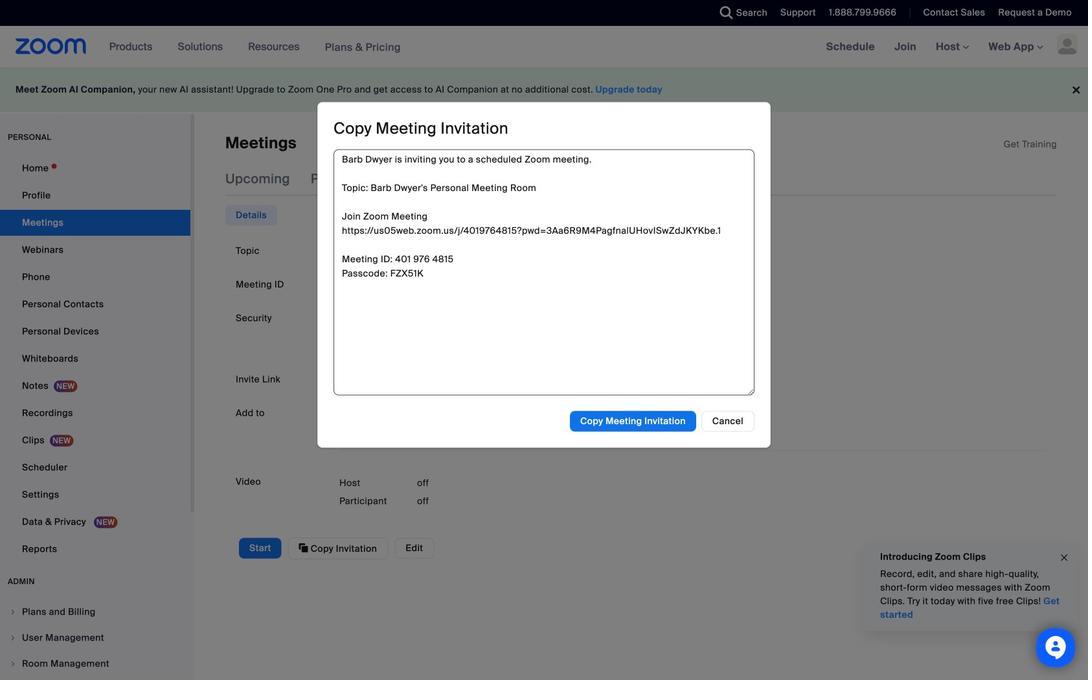 Task type: locate. For each thing, give the bounding box(es) containing it.
personal menu menu
[[0, 156, 191, 564]]

footer
[[0, 67, 1089, 112]]

tab list
[[226, 205, 277, 226]]

0 vertical spatial application
[[1004, 138, 1058, 151]]

heading
[[334, 119, 509, 139]]

dialog
[[318, 102, 771, 448]]

application
[[1004, 138, 1058, 151], [340, 369, 1047, 390]]

tab
[[226, 205, 277, 226]]

banner
[[0, 26, 1089, 68]]



Task type: vqa. For each thing, say whether or not it's contained in the screenshot.
copy image
yes



Task type: describe. For each thing, give the bounding box(es) containing it.
zoom logo image
[[16, 38, 87, 54]]

1 vertical spatial application
[[340, 369, 1047, 390]]

admin menu menu
[[0, 600, 191, 680]]

btn image
[[340, 408, 353, 421]]

product information navigation
[[100, 26, 411, 68]]

close image
[[1060, 551, 1070, 566]]

copy image
[[299, 542, 308, 554]]

meetings navigation
[[817, 26, 1089, 68]]

add to outlook calendar (.ics) image
[[462, 408, 475, 421]]

tabs of meeting tab list
[[226, 162, 642, 196]]

add to yahoo calendar image
[[613, 408, 626, 421]]

copy invitation content text field
[[334, 149, 755, 396]]



